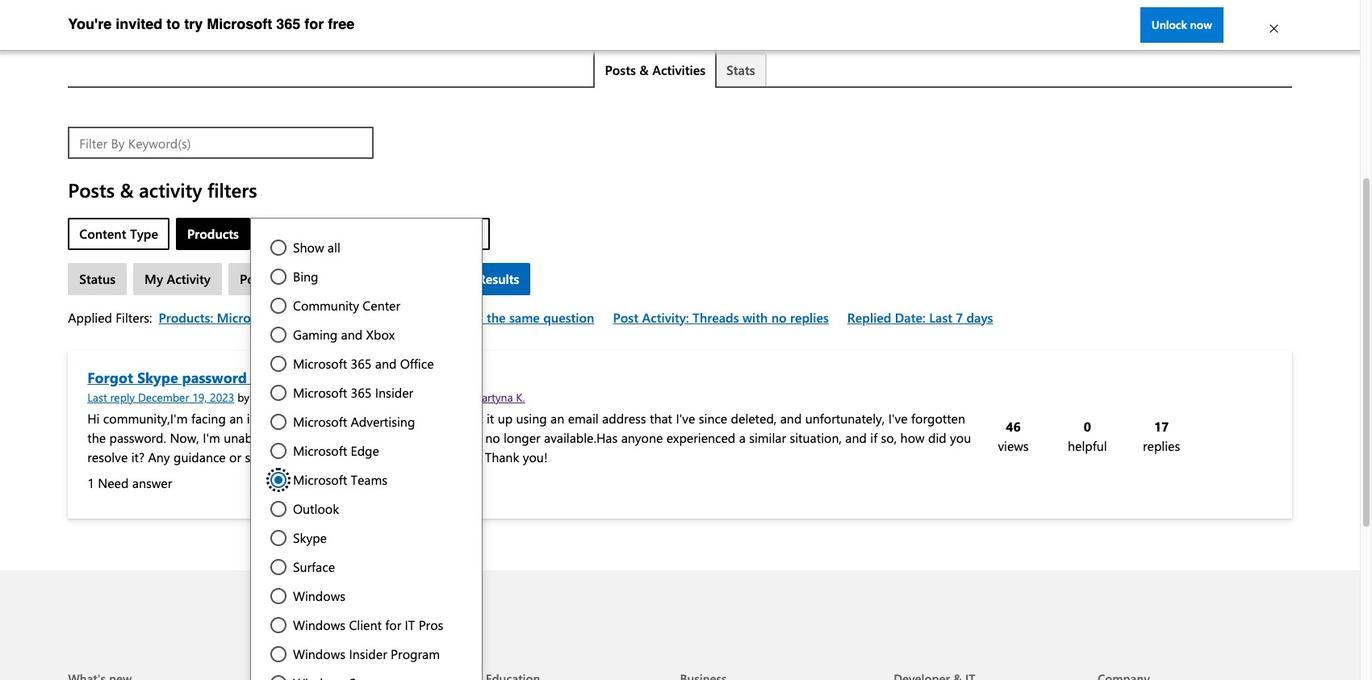 Task type: locate. For each thing, give the bounding box(es) containing it.
2 horizontal spatial post
[[613, 309, 639, 326]]

0 vertical spatial windows
[[293, 588, 346, 605]]

windows insider program
[[293, 646, 440, 663]]

facing
[[191, 410, 226, 427]]

with up created
[[326, 368, 356, 388]]

& left activities
[[640, 61, 649, 78]]

for
[[305, 15, 324, 32], [385, 617, 402, 634]]

view results button
[[435, 263, 531, 295]]

1 horizontal spatial activity:
[[642, 309, 689, 326]]

and left xbox
[[341, 326, 363, 343]]

situation,
[[790, 430, 842, 447]]

with inside hi community,i'm facing an issue with my skype account. i initially set it up using an email address that i've since deleted, and unfortunately, i've forgotten the password. now, i'm unable to recover it as the associated email is no longer available.has anyone experienced a similar situation, and if so, how did you resolve it? any guidance or suggestions would be highly appreciated. thank you!
[[279, 410, 303, 427]]

2 k. from the left
[[516, 390, 525, 405]]

365
[[276, 15, 301, 32], [351, 355, 372, 372], [351, 384, 372, 401]]

365 up microsoft 365 insider
[[351, 355, 372, 372]]

last reply december 19, 2023 link
[[87, 389, 234, 406]]

posts & activity filters
[[68, 177, 257, 203]]

1 horizontal spatial last
[[930, 309, 953, 326]]

2023 down password
[[210, 390, 234, 405]]

initially
[[423, 410, 463, 427]]

17 replies
[[1144, 418, 1181, 455]]

it
[[487, 410, 494, 427], [327, 430, 335, 447]]

to
[[167, 15, 180, 32], [266, 430, 278, 447]]

teams inside press enter key or space key to remove the applied filter element
[[277, 309, 315, 326]]

status
[[79, 270, 116, 287]]

free
[[328, 15, 355, 32]]

microsoft for microsoft advertising
[[293, 413, 347, 430]]

no right threads
[[772, 309, 787, 326]]

how
[[901, 430, 925, 447]]

1 vertical spatial with
[[326, 368, 356, 388]]

windows left the client
[[293, 617, 346, 634]]

post for post activity
[[240, 270, 265, 287]]

type
[[130, 225, 158, 242]]

1 horizontal spatial skype
[[293, 530, 327, 547]]

3 windows from the top
[[293, 646, 346, 663]]

0 horizontal spatial i've
[[676, 410, 696, 427]]

1 activity: from the left
[[362, 309, 409, 326]]

for left it
[[385, 617, 402, 634]]

unfortunately,
[[806, 410, 885, 427]]

2 vertical spatial with
[[279, 410, 303, 427]]

program
[[391, 646, 440, 663]]

17
[[1155, 418, 1170, 435]]

1 vertical spatial no
[[485, 430, 500, 447]]

1 horizontal spatial with
[[326, 368, 356, 388]]

2 i've from the left
[[889, 410, 908, 427]]

2 vertical spatial 365
[[351, 384, 372, 401]]

martyna down forgot skype password associated with deleted email
[[253, 390, 294, 405]]

suggestions
[[245, 449, 313, 466]]

0 helpful
[[1068, 418, 1108, 455]]

2 vertical spatial skype
[[293, 530, 327, 547]]

2023 up initially
[[429, 390, 454, 405]]

1 vertical spatial associated
[[376, 430, 436, 447]]

you're invited to try microsoft 365 for free
[[68, 15, 355, 32]]

my activity button
[[133, 263, 222, 295]]

1 activity from the left
[[167, 270, 211, 287]]

& for activities
[[640, 61, 649, 78]]

longer
[[504, 430, 541, 447]]

post activity: threads with no replies button
[[613, 309, 835, 326]]

2 activity from the left
[[269, 270, 313, 287]]

filters
[[208, 177, 257, 203]]

december up 'community,i'm'
[[138, 390, 189, 405]]

martyna k. link down forgot skype password associated with deleted email
[[253, 389, 306, 406]]

0 vertical spatial it
[[487, 410, 494, 427]]

email
[[416, 368, 453, 388], [568, 410, 599, 427], [439, 430, 470, 447]]

posts up content
[[68, 177, 115, 203]]

1 horizontal spatial for
[[385, 617, 402, 634]]

xbox
[[366, 326, 395, 343]]

activity right my
[[167, 270, 211, 287]]

answer
[[132, 475, 172, 492]]

0 vertical spatial no
[[772, 309, 787, 326]]

0 horizontal spatial replies
[[791, 309, 829, 326]]

0 vertical spatial with
[[743, 309, 768, 326]]

is
[[473, 430, 482, 447]]

december down deleted
[[357, 390, 408, 405]]

365 left free
[[276, 15, 301, 32]]

skype up the surface in the bottom of the page
[[293, 530, 327, 547]]

windows down windows client for it pros
[[293, 646, 346, 663]]

1 horizontal spatial posts
[[605, 61, 636, 78]]

1 horizontal spatial teams
[[351, 471, 388, 488]]

& inside profile tab tab list
[[640, 61, 649, 78]]

0 horizontal spatial with
[[279, 410, 303, 427]]

2 martyna from the left
[[472, 390, 513, 405]]

1 vertical spatial 365
[[351, 355, 372, 372]]

post for post activity: others have the same question
[[333, 309, 359, 326]]

microsoft for microsoft 365 and office
[[293, 355, 347, 372]]

the down the hi
[[87, 430, 106, 447]]

1 horizontal spatial an
[[551, 410, 565, 427]]

microsoft right try
[[207, 15, 272, 32]]

microsoft down |
[[293, 413, 347, 430]]

0 vertical spatial email
[[416, 368, 453, 388]]

2 activity: from the left
[[642, 309, 689, 326]]

3 heading from the left
[[486, 642, 671, 681]]

skype up the last reply december 19, 2023 link on the bottom left of the page
[[137, 368, 178, 388]]

windows for windows client for it pros
[[293, 617, 346, 634]]

it?
[[131, 449, 145, 466]]

hi community,i'm facing an issue with my skype account. i initially set it up using an email address that i've since deleted, and unfortunately, i've forgotten the password. now, i'm unable to recover it as the associated email is no longer available.has anyone experienced a similar situation, and if so, how did you resolve it? any guidance or suggestions would be highly appreciated. thank you!
[[87, 410, 972, 466]]

filters:
[[116, 309, 152, 326]]

0 horizontal spatial an
[[230, 410, 243, 427]]

microsoft down my
[[293, 442, 347, 459]]

0 vertical spatial to
[[167, 15, 180, 32]]

1 vertical spatial teams
[[351, 471, 388, 488]]

status button
[[68, 263, 127, 295]]

2 horizontal spatial the
[[487, 309, 506, 326]]

0 horizontal spatial to
[[167, 15, 180, 32]]

skype up as
[[327, 410, 361, 427]]

0 horizontal spatial 2023
[[210, 390, 234, 405]]

products
[[187, 225, 239, 242]]

heading
[[68, 642, 262, 681], [282, 642, 467, 681], [486, 642, 671, 681], [680, 642, 875, 681], [894, 642, 1079, 681], [1098, 642, 1283, 681]]

2 vertical spatial windows
[[293, 646, 346, 663]]

1 vertical spatial for
[[385, 617, 402, 634]]

1 vertical spatial last
[[87, 390, 107, 405]]

now,
[[170, 430, 199, 447]]

with right threads
[[743, 309, 768, 326]]

2 december from the left
[[357, 390, 408, 405]]

0 horizontal spatial martyna k. link
[[253, 389, 306, 406]]

activity: left threads
[[642, 309, 689, 326]]

k. left |
[[297, 390, 306, 405]]

1 horizontal spatial associated
[[376, 430, 436, 447]]

as
[[338, 430, 350, 447]]

since
[[699, 410, 728, 427]]

replies left replied
[[791, 309, 829, 326]]

date:
[[896, 309, 926, 326]]

email up 14,
[[416, 368, 453, 388]]

1 vertical spatial it
[[327, 430, 335, 447]]

press enter key or space key to remove the applied filter element
[[159, 302, 999, 334]]

0 vertical spatial teams
[[277, 309, 315, 326]]

activity inside dropdown button
[[269, 270, 313, 287]]

guidance
[[174, 449, 226, 466]]

insider up account.
[[375, 384, 414, 401]]

show all
[[293, 239, 341, 256]]

it left as
[[327, 430, 335, 447]]

outlook
[[293, 501, 339, 518]]

0 horizontal spatial teams
[[277, 309, 315, 326]]

microsoft down gaming
[[293, 355, 347, 372]]

skype
[[137, 368, 178, 388], [327, 410, 361, 427], [293, 530, 327, 547]]

1 horizontal spatial k.
[[516, 390, 525, 405]]

others
[[413, 309, 452, 326]]

1 horizontal spatial i've
[[889, 410, 908, 427]]

the inside press enter key or space key to remove the applied filter element
[[487, 309, 506, 326]]

products button
[[176, 218, 250, 250]]

activities
[[653, 61, 706, 78]]

0 horizontal spatial december
[[138, 390, 189, 405]]

insider
[[375, 384, 414, 401], [349, 646, 387, 663]]

microsoft down would
[[293, 471, 347, 488]]

question
[[544, 309, 595, 326]]

1 horizontal spatial 2023
[[429, 390, 454, 405]]

center
[[363, 297, 401, 314]]

martyna up "up"
[[472, 390, 513, 405]]

to left try
[[167, 15, 180, 32]]

microsoft for microsoft 365 insider
[[293, 384, 347, 401]]

0 horizontal spatial skype
[[137, 368, 178, 388]]

posts left activities
[[605, 61, 636, 78]]

1 horizontal spatial december
[[357, 390, 408, 405]]

resolve
[[87, 449, 128, 466]]

did
[[929, 430, 947, 447]]

the right the have
[[487, 309, 506, 326]]

0 horizontal spatial &
[[120, 177, 134, 203]]

last up the hi
[[87, 390, 107, 405]]

any
[[148, 449, 170, 466]]

1 vertical spatial &
[[120, 177, 134, 203]]

activity: for threads
[[642, 309, 689, 326]]

2 windows from the top
[[293, 617, 346, 634]]

0 vertical spatial &
[[640, 61, 649, 78]]

with up recover
[[279, 410, 303, 427]]

0 vertical spatial for
[[305, 15, 324, 32]]

last left 7 at the top right of the page
[[930, 309, 953, 326]]

try
[[184, 15, 203, 32]]

i'm
[[203, 430, 220, 447]]

associated down i
[[376, 430, 436, 447]]

1 vertical spatial posts
[[68, 177, 115, 203]]

0 vertical spatial last
[[930, 309, 953, 326]]

insider down windows client for it pros
[[349, 646, 387, 663]]

it left "up"
[[487, 410, 494, 427]]

threads
[[693, 309, 739, 326]]

email up appreciated.
[[439, 430, 470, 447]]

activity: left others
[[362, 309, 409, 326]]

2 horizontal spatial with
[[743, 309, 768, 326]]

no right is
[[485, 430, 500, 447]]

0 horizontal spatial k.
[[297, 390, 306, 405]]

post inside dropdown button
[[240, 270, 265, 287]]

december
[[138, 390, 189, 405], [357, 390, 408, 405]]

1 horizontal spatial activity
[[269, 270, 313, 287]]

advertising
[[351, 413, 415, 430]]

teams down be
[[351, 471, 388, 488]]

microsoft advertising
[[293, 413, 415, 430]]

k. up using
[[516, 390, 525, 405]]

1 horizontal spatial martyna
[[472, 390, 513, 405]]

1 2023 from the left
[[210, 390, 234, 405]]

1 vertical spatial skype
[[327, 410, 361, 427]]

microsoft down post activity dropdown button
[[217, 309, 273, 326]]

martyna k. link up "up"
[[472, 389, 525, 406]]

& left the activity
[[120, 177, 134, 203]]

activity inside "dropdown button"
[[167, 270, 211, 287]]

1 horizontal spatial post
[[333, 309, 359, 326]]

1 december from the left
[[138, 390, 189, 405]]

days
[[967, 309, 994, 326]]

1 horizontal spatial no
[[772, 309, 787, 326]]

microsoft
[[207, 15, 272, 32], [217, 309, 273, 326], [293, 355, 347, 372], [293, 384, 347, 401], [293, 413, 347, 430], [293, 442, 347, 459], [293, 471, 347, 488]]

post up products: microsoft teams button at the left top
[[240, 270, 265, 287]]

replied
[[848, 309, 892, 326]]

1 vertical spatial windows
[[293, 617, 346, 634]]

activity down show
[[269, 270, 313, 287]]

replies down '17'
[[1144, 438, 1181, 455]]

0 horizontal spatial post
[[240, 270, 265, 287]]

martyna k. link
[[253, 389, 306, 406], [472, 389, 525, 406]]

1 horizontal spatial to
[[266, 430, 278, 447]]

associated up the last reply december 19, 2023 by martyna k. | created december 14, 2023
[[251, 368, 322, 388]]

0 horizontal spatial associated
[[251, 368, 322, 388]]

Filter By Keyword(s) search field
[[68, 127, 358, 159]]

the
[[487, 309, 506, 326], [87, 430, 106, 447], [354, 430, 372, 447]]

profile tab tab list
[[68, 49, 1293, 88]]

2 2023 from the left
[[429, 390, 454, 405]]

set
[[467, 410, 483, 427]]

1 horizontal spatial it
[[487, 410, 494, 427]]

0 horizontal spatial martyna
[[253, 390, 294, 405]]

content type button
[[68, 218, 170, 250]]

2 heading from the left
[[282, 642, 467, 681]]

microsoft up my
[[293, 384, 347, 401]]

0 vertical spatial posts
[[605, 61, 636, 78]]

forgotten
[[912, 410, 966, 427]]

microsoft inside press enter key or space key to remove the applied filter element
[[217, 309, 273, 326]]

to up suggestions
[[266, 430, 278, 447]]

2 horizontal spatial skype
[[327, 410, 361, 427]]

1 horizontal spatial replies
[[1144, 438, 1181, 455]]

1 i've from the left
[[676, 410, 696, 427]]

windows down the surface in the bottom of the page
[[293, 588, 346, 605]]

issue
[[247, 410, 275, 427]]

views
[[999, 438, 1029, 455]]

an right using
[[551, 410, 565, 427]]

0 vertical spatial replies
[[791, 309, 829, 326]]

0 vertical spatial insider
[[375, 384, 414, 401]]

edge
[[351, 442, 379, 459]]

i've up the so,
[[889, 410, 908, 427]]

1 horizontal spatial martyna k. link
[[472, 389, 525, 406]]

thank
[[485, 449, 520, 466]]

the right as
[[354, 430, 372, 447]]

no
[[772, 309, 787, 326], [485, 430, 500, 447]]

using
[[516, 410, 547, 427]]

i've right that
[[676, 410, 696, 427]]

a
[[739, 430, 746, 447]]

post left center at left
[[333, 309, 359, 326]]

email up available.has
[[568, 410, 599, 427]]

for left free
[[305, 15, 324, 32]]

post right "question"
[[613, 309, 639, 326]]

an up "unable" in the left of the page
[[230, 410, 243, 427]]

1 horizontal spatial &
[[640, 61, 649, 78]]

windows client for it pros
[[293, 617, 444, 634]]

posts inside profile tab tab list
[[605, 61, 636, 78]]

365 for microsoft 365 and office
[[351, 355, 372, 372]]

teams down the bing
[[277, 309, 315, 326]]

1 vertical spatial to
[[266, 430, 278, 447]]

associated
[[251, 368, 322, 388], [376, 430, 436, 447]]

you
[[951, 430, 972, 447]]

0 horizontal spatial posts
[[68, 177, 115, 203]]

post activity: others have the same question button
[[333, 309, 600, 326]]

0 horizontal spatial activity:
[[362, 309, 409, 326]]

last inside press enter key or space key to remove the applied filter element
[[930, 309, 953, 326]]

1 heading from the left
[[68, 642, 262, 681]]

0 horizontal spatial no
[[485, 430, 500, 447]]

0 vertical spatial skype
[[137, 368, 178, 388]]

anyone
[[622, 430, 663, 447]]

&
[[640, 61, 649, 78], [120, 177, 134, 203]]

365 down microsoft 365 and office
[[351, 384, 372, 401]]

sub-topics
[[414, 225, 479, 242]]

0 horizontal spatial activity
[[167, 270, 211, 287]]



Task type: describe. For each thing, give the bounding box(es) containing it.
have
[[456, 309, 483, 326]]

you're
[[68, 15, 112, 32]]

deleted
[[360, 368, 412, 388]]

forgot skype password associated with deleted email
[[87, 368, 453, 388]]

office
[[400, 355, 434, 372]]

post activity
[[240, 270, 313, 287]]

similar
[[750, 430, 787, 447]]

1 vertical spatial replies
[[1144, 438, 1181, 455]]

0 vertical spatial 365
[[276, 15, 301, 32]]

footer resource links element
[[0, 642, 1361, 681]]

so,
[[882, 430, 897, 447]]

posts & activities link
[[594, 49, 717, 88]]

microsoft for microsoft teams
[[293, 471, 347, 488]]

with inside press enter key or space key to remove the applied filter element
[[743, 309, 768, 326]]

posts for posts & activity filters
[[68, 177, 115, 203]]

|
[[309, 390, 312, 405]]

topics
[[441, 225, 479, 242]]

view
[[446, 270, 474, 287]]

all
[[328, 239, 341, 256]]

results
[[478, 270, 520, 287]]

1 windows from the top
[[293, 588, 346, 605]]

and down xbox
[[375, 355, 397, 372]]

skype inside hi community,i'm facing an issue with my skype account. i initially set it up using an email address that i've since deleted, and unfortunately, i've forgotten the password. now, i'm unable to recover it as the associated email is no longer available.has anyone experienced a similar situation, and if so, how did you resolve it? any guidance or suggestions would be highly appreciated. thank you!
[[327, 410, 361, 427]]

if
[[871, 430, 878, 447]]

content
[[79, 225, 126, 242]]

same
[[509, 309, 540, 326]]

up
[[498, 410, 513, 427]]

2 an from the left
[[551, 410, 565, 427]]

microsoft 365 insider
[[293, 384, 414, 401]]

it
[[405, 617, 415, 634]]

1 vertical spatial email
[[568, 410, 599, 427]]

and up similar
[[781, 410, 802, 427]]

client
[[349, 617, 382, 634]]

products: microsoft teams button
[[159, 309, 320, 326]]

replied date: last 7 days
[[848, 309, 994, 326]]

password.
[[109, 430, 166, 447]]

hi
[[87, 410, 100, 427]]

my
[[306, 410, 324, 427]]

2 vertical spatial email
[[439, 430, 470, 447]]

1 horizontal spatial the
[[354, 430, 372, 447]]

show
[[293, 239, 324, 256]]

gaming and xbox
[[293, 326, 395, 343]]

6 heading from the left
[[1098, 642, 1283, 681]]

1 martyna k. link from the left
[[253, 389, 306, 406]]

unlock
[[1152, 17, 1188, 32]]

replies inside press enter key or space key to remove the applied filter element
[[791, 309, 829, 326]]

account.
[[365, 410, 413, 427]]

14,
[[411, 390, 426, 405]]

1 k. from the left
[[297, 390, 306, 405]]

unlock now
[[1152, 17, 1213, 32]]

1 vertical spatial insider
[[349, 646, 387, 663]]

view results
[[446, 270, 520, 287]]

gaming
[[293, 326, 338, 343]]

0 horizontal spatial the
[[87, 430, 106, 447]]

martyna k.
[[472, 390, 525, 405]]

last reply december 19, 2023 by martyna k. | created december 14, 2023
[[87, 390, 454, 405]]

0 horizontal spatial for
[[305, 15, 324, 32]]

19,
[[192, 390, 207, 405]]

need
[[98, 475, 129, 492]]

microsoft 365 and office
[[293, 355, 434, 372]]

2 martyna k. link from the left
[[472, 389, 525, 406]]

to inside hi community,i'm facing an issue with my skype account. i initially set it up using an email address that i've since deleted, and unfortunately, i've forgotten the password. now, i'm unable to recover it as the associated email is no longer available.has anyone experienced a similar situation, and if so, how did you resolve it? any guidance or suggestions would be highly appreciated. thank you!
[[266, 430, 278, 447]]

microsoft for microsoft edge
[[293, 442, 347, 459]]

4 heading from the left
[[680, 642, 875, 681]]

sub-topics button
[[402, 218, 490, 250]]

1 need answer
[[87, 475, 172, 492]]

or
[[229, 449, 241, 466]]

no inside hi community,i'm facing an issue with my skype account. i initially set it up using an email address that i've since deleted, and unfortunately, i've forgotten the password. now, i'm unable to recover it as the associated email is no longer available.has anyone experienced a similar situation, and if so, how did you resolve it? any guidance or suggestions would be highly appreciated. thank you!
[[485, 430, 500, 447]]

stats
[[727, 61, 756, 78]]

activity for my activity
[[167, 270, 211, 287]]

and left if
[[846, 430, 867, 447]]

1 martyna from the left
[[253, 390, 294, 405]]

post for post activity: threads with no replies
[[613, 309, 639, 326]]

microsoft edge
[[293, 442, 379, 459]]

no inside press enter key or space key to remove the applied filter element
[[772, 309, 787, 326]]

invited
[[116, 15, 163, 32]]

reply
[[110, 390, 135, 405]]

1
[[87, 475, 94, 492]]

unable
[[224, 430, 263, 447]]

replied date: last 7 days button
[[848, 309, 999, 326]]

surface
[[293, 559, 335, 576]]

windows for windows insider program
[[293, 646, 346, 663]]

posts for posts & activities
[[605, 61, 636, 78]]

& for activity
[[120, 177, 134, 203]]

0 horizontal spatial last
[[87, 390, 107, 405]]

my activity
[[145, 270, 211, 287]]

activity
[[139, 177, 202, 203]]

applied filters:
[[68, 309, 152, 326]]

community
[[293, 297, 359, 314]]

unlock now link
[[1141, 7, 1224, 43]]

products: microsoft teams
[[159, 309, 315, 326]]

activity for post activity
[[269, 270, 313, 287]]

helpful
[[1068, 438, 1108, 455]]

0 horizontal spatial it
[[327, 430, 335, 447]]

by
[[238, 390, 250, 405]]

experienced
[[667, 430, 736, 447]]

now
[[1191, 17, 1213, 32]]

0 vertical spatial associated
[[251, 368, 322, 388]]

1 an from the left
[[230, 410, 243, 427]]

activity: for others
[[362, 309, 409, 326]]

365 for microsoft 365 insider
[[351, 384, 372, 401]]

community center
[[293, 297, 401, 314]]

associated inside hi community,i'm facing an issue with my skype account. i initially set it up using an email address that i've since deleted, and unfortunately, i've forgotten the password. now, i'm unable to recover it as the associated email is no longer available.has anyone experienced a similar situation, and if so, how did you resolve it? any guidance or suggestions would be highly appreciated. thank you!
[[376, 430, 436, 447]]

highly
[[373, 449, 408, 466]]

you!
[[523, 449, 548, 466]]

post activity: threads with no replies
[[613, 309, 829, 326]]

5 heading from the left
[[894, 642, 1079, 681]]

available.has
[[544, 430, 618, 447]]



Task type: vqa. For each thing, say whether or not it's contained in the screenshot.
tried
no



